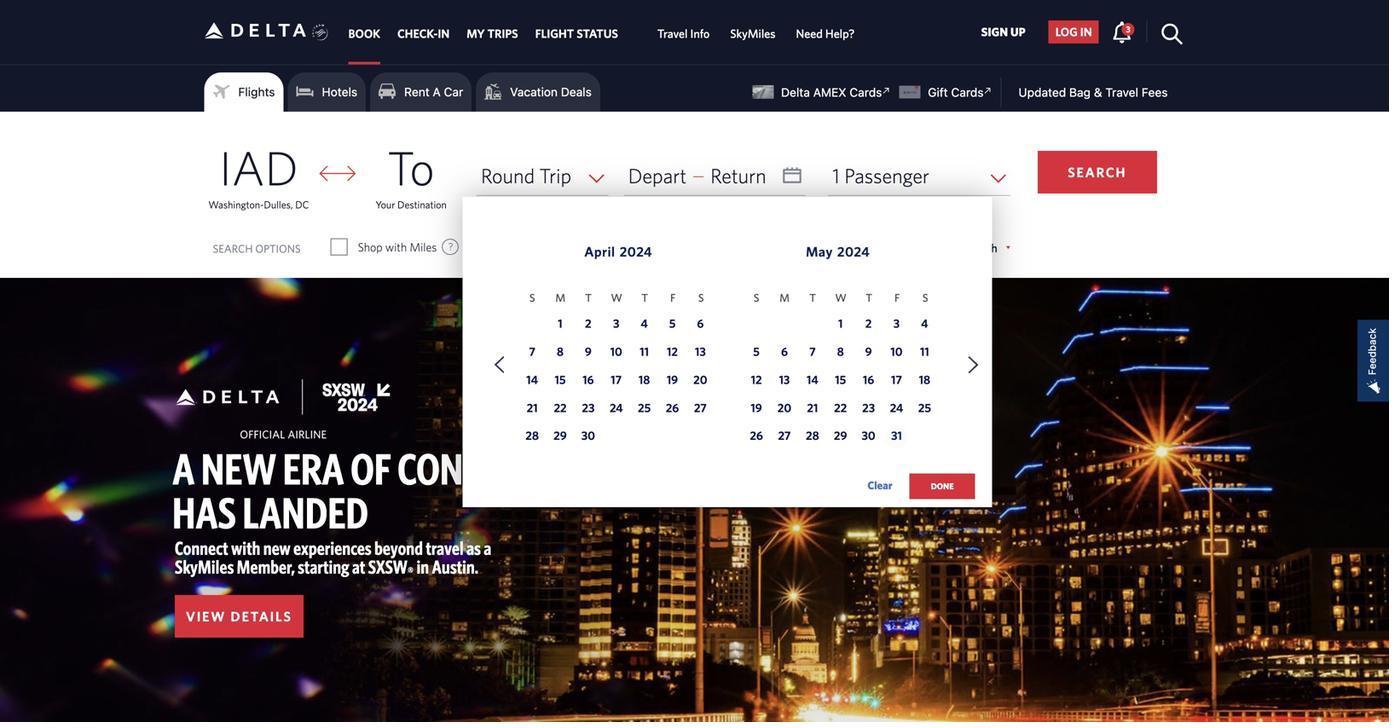 Task type: vqa. For each thing, say whether or not it's contained in the screenshot.


Task type: describe. For each thing, give the bounding box(es) containing it.
1 22 link from the left
[[549, 399, 572, 421]]

travel info link
[[658, 18, 710, 49]]

refundable fares
[[510, 240, 593, 254]]

austin.
[[432, 556, 479, 578]]

advanced search
[[911, 241, 998, 255]]

skymiles link
[[731, 18, 776, 49]]

in for ® in austin.
[[417, 556, 429, 578]]

1 14 link from the left
[[521, 371, 544, 393]]

era
[[283, 443, 344, 494]]

need help? link
[[796, 18, 855, 49]]

f for may 2024
[[895, 292, 900, 304]]

log in
[[1056, 25, 1093, 39]]

0 horizontal spatial 13
[[695, 345, 706, 359]]

calendar expanded, use arrow keys to select date application
[[463, 197, 993, 517]]

1 link for april
[[549, 315, 572, 337]]

may
[[806, 244, 833, 260]]

april
[[585, 244, 616, 260]]

search button
[[1038, 151, 1157, 194]]

has
[[172, 487, 236, 537]]

10 for first 10 link from the right
[[891, 345, 903, 359]]

depart
[[628, 164, 687, 188]]

hotels link
[[296, 79, 358, 105]]

2 8 link from the left
[[830, 343, 852, 365]]

connection
[[398, 443, 600, 494]]

21 for 1st 21 link from the left
[[527, 401, 538, 415]]

fares
[[568, 240, 593, 254]]

2 horizontal spatial 3
[[1127, 24, 1131, 34]]

book tab panel
[[0, 112, 1390, 517]]

1 vertical spatial 27 link
[[774, 427, 796, 449]]

rent a car link
[[379, 79, 463, 105]]

round trip
[[481, 164, 572, 188]]

1 horizontal spatial travel
[[1106, 85, 1139, 99]]

experiences
[[294, 537, 372, 559]]

view details link
[[175, 595, 304, 638]]

0 vertical spatial 26
[[666, 401, 679, 415]]

m for april
[[556, 292, 566, 304]]

2 t from the left
[[642, 292, 648, 304]]

connect with new experiences beyond travel as a skymiles member, starting at sxsw
[[175, 537, 492, 578]]

5 for rightmost 5 'link'
[[754, 345, 760, 359]]

2 24 link from the left
[[886, 399, 908, 421]]

done
[[931, 482, 954, 491]]

2 10 link from the left
[[886, 343, 908, 365]]

7 for 2nd 7 "link" from right
[[529, 345, 536, 359]]

21 for 1st 21 link from the right
[[807, 401, 818, 415]]

return
[[711, 164, 767, 188]]

updated bag & travel fees
[[1019, 85, 1168, 99]]

1 vertical spatial 13 link
[[774, 371, 796, 393]]

® in austin.
[[408, 556, 479, 581]]

1 28 link from the left
[[521, 427, 544, 449]]

cards inside delta amex cards link
[[850, 85, 882, 99]]

landed
[[243, 487, 369, 537]]

in for log in
[[1081, 25, 1093, 39]]

22 for first 22 link from the right
[[834, 401, 847, 415]]

1 18 link from the left
[[634, 371, 656, 393]]

my trips
[[467, 26, 518, 40]]

this link opens another site in a new window that may not follow the same accessibility policies as delta air lines. image
[[879, 83, 895, 99]]

flight
[[535, 26, 574, 40]]

clear button
[[868, 473, 893, 498]]

4 for april 2024
[[641, 317, 648, 331]]

2024 for may 2024
[[838, 244, 870, 260]]

2 30 link from the left
[[858, 427, 880, 449]]

up
[[1011, 25, 1026, 39]]

23 for 2nd 23 link from the right
[[582, 401, 595, 415]]

iad
[[219, 139, 298, 195]]

to your destination
[[376, 139, 447, 211]]

2 for may 2024
[[866, 317, 872, 331]]

at
[[352, 556, 365, 578]]

of
[[351, 443, 391, 494]]

29 for 1st 29 'link' from the right
[[834, 429, 848, 443]]

vacation deals link
[[485, 79, 592, 105]]

none text field inside book "tab panel"
[[624, 156, 806, 196]]

book
[[348, 26, 380, 40]]

gift
[[928, 85, 948, 99]]

trip
[[540, 164, 572, 188]]

3 link for april 2024
[[605, 315, 628, 337]]

0 horizontal spatial 5 link
[[662, 315, 684, 337]]

2 horizontal spatial 3 link
[[1112, 20, 1135, 43]]

your
[[376, 199, 395, 211]]

dc
[[295, 199, 309, 211]]

connect
[[175, 537, 228, 559]]

2 22 link from the left
[[830, 399, 852, 421]]

advanced search link
[[911, 241, 1011, 255]]

1 s from the left
[[530, 292, 535, 304]]

vacation
[[510, 85, 558, 99]]

1 11 link from the left
[[634, 343, 656, 365]]

1 horizontal spatial 20 link
[[774, 399, 796, 421]]

refundable
[[510, 240, 565, 254]]

in
[[438, 26, 450, 40]]

2 9 link from the left
[[858, 343, 880, 365]]

1 24 link from the left
[[605, 399, 628, 421]]

a inside a new era of connection has landed
[[172, 443, 195, 494]]

4 for may 2024
[[921, 317, 929, 331]]

1 vertical spatial 26 link
[[746, 427, 768, 449]]

2 23 link from the left
[[858, 399, 880, 421]]

iad washington-dulles, dc
[[208, 139, 309, 211]]

my
[[467, 26, 485, 40]]

1 25 link from the left
[[634, 399, 656, 421]]

miles
[[410, 240, 437, 254]]

with for miles
[[386, 240, 407, 254]]

info
[[691, 26, 710, 40]]

sign
[[982, 25, 1008, 39]]

status
[[577, 26, 618, 40]]

sxsw
[[368, 556, 408, 578]]

to
[[388, 139, 435, 195]]

check-in link
[[398, 18, 450, 49]]

delta
[[782, 85, 810, 99]]

gift cards
[[928, 85, 984, 99]]

search options
[[213, 242, 301, 255]]

20 for the right the 20 link
[[778, 401, 792, 415]]

16 for 1st 16 link from the left
[[583, 373, 594, 387]]

new
[[263, 537, 291, 559]]

view details
[[186, 609, 292, 624]]

need
[[796, 26, 823, 40]]

2 17 link from the left
[[886, 371, 908, 393]]

my trips link
[[467, 18, 518, 49]]

m for may
[[780, 292, 790, 304]]

cards inside the gift cards link
[[952, 85, 984, 99]]

a
[[484, 537, 492, 559]]

6 for the top 6 link
[[697, 317, 704, 331]]

1 vertical spatial 27
[[778, 429, 791, 443]]

2024 for april 2024
[[620, 244, 653, 260]]

as
[[467, 537, 481, 559]]

17 for second 17 link from the right
[[611, 373, 622, 387]]

dulles,
[[264, 199, 293, 211]]

travel info
[[658, 26, 710, 40]]

1 link for may
[[830, 315, 852, 337]]

1 inside field
[[833, 164, 840, 188]]

new
[[201, 443, 277, 494]]

1 29 link from the left
[[549, 427, 572, 449]]

1 8 from the left
[[557, 345, 564, 359]]

24 for 1st 24 link from right
[[890, 401, 904, 415]]

1 passenger
[[833, 164, 930, 188]]

1 25 from the left
[[638, 401, 651, 415]]

1 15 from the left
[[555, 373, 566, 387]]

w for may
[[836, 292, 847, 304]]

1 vertical spatial 19 link
[[746, 399, 768, 421]]

3 s from the left
[[754, 292, 760, 304]]

0 vertical spatial 13 link
[[690, 343, 712, 365]]

1 11 from the left
[[640, 345, 649, 359]]

28 for second 28 link from right
[[526, 429, 539, 443]]

clear
[[868, 479, 893, 492]]

details
[[231, 609, 292, 624]]

2 for april 2024
[[585, 317, 592, 331]]

log in button
[[1049, 20, 1099, 43]]

30 for first 30 link from the left
[[582, 429, 595, 443]]



Task type: locate. For each thing, give the bounding box(es) containing it.
1 t from the left
[[585, 292, 592, 304]]

0 vertical spatial 6 link
[[690, 315, 712, 337]]

search inside search button
[[1068, 164, 1127, 180]]

1 for may 2024
[[839, 317, 843, 331]]

1 down may 2024
[[839, 317, 843, 331]]

0 horizontal spatial 25 link
[[634, 399, 656, 421]]

1 m from the left
[[556, 292, 566, 304]]

9 link
[[577, 343, 600, 365], [858, 343, 880, 365]]

t down 'april' at top
[[585, 292, 592, 304]]

9 for 2nd '9' link from the right
[[585, 345, 592, 359]]

0 vertical spatial 5 link
[[662, 315, 684, 337]]

7 for 2nd 7 "link" from left
[[810, 345, 816, 359]]

0 horizontal spatial 8
[[557, 345, 564, 359]]

2 29 from the left
[[834, 429, 848, 443]]

1 vertical spatial in
[[417, 556, 429, 578]]

3 for april 2024
[[613, 317, 620, 331]]

0 vertical spatial 27 link
[[690, 399, 712, 421]]

cards right gift
[[952, 85, 984, 99]]

sign up link
[[975, 20, 1033, 43]]

fees
[[1142, 85, 1168, 99]]

2 14 from the left
[[807, 373, 819, 387]]

0 horizontal spatial 25
[[638, 401, 651, 415]]

1 vertical spatial 12 link
[[746, 371, 768, 393]]

1 vertical spatial travel
[[1106, 85, 1139, 99]]

2 29 link from the left
[[830, 427, 852, 449]]

0 horizontal spatial 18 link
[[634, 371, 656, 393]]

0 horizontal spatial 15
[[555, 373, 566, 387]]

2024
[[620, 244, 653, 260], [838, 244, 870, 260]]

done button
[[910, 474, 976, 500]]

4
[[641, 317, 648, 331], [921, 317, 929, 331]]

1 link down 'refundable fares'
[[549, 315, 572, 337]]

1 horizontal spatial 28 link
[[802, 427, 824, 449]]

5 link
[[662, 315, 684, 337], [746, 343, 768, 365]]

passenger
[[845, 164, 930, 188]]

1 horizontal spatial 4
[[921, 317, 929, 331]]

1 28 from the left
[[526, 429, 539, 443]]

24 for second 24 link from the right
[[610, 401, 623, 415]]

1 link down may 2024
[[830, 315, 852, 337]]

1 horizontal spatial 11
[[920, 345, 930, 359]]

4 s from the left
[[923, 292, 929, 304]]

1 horizontal spatial 13 link
[[774, 371, 796, 393]]

1 2 from the left
[[585, 317, 592, 331]]

0 horizontal spatial 23 link
[[577, 399, 600, 421]]

2 18 from the left
[[919, 373, 931, 387]]

check-
[[398, 26, 438, 40]]

trips
[[488, 26, 518, 40]]

0 horizontal spatial 18
[[639, 373, 650, 387]]

skymiles inside connect with new experiences beyond travel as a skymiles member, starting at sxsw
[[175, 556, 234, 578]]

with inside connect with new experiences beyond travel as a skymiles member, starting at sxsw
[[231, 537, 261, 559]]

with inside book "tab panel"
[[386, 240, 407, 254]]

2 15 link from the left
[[830, 371, 852, 393]]

member,
[[237, 556, 295, 578]]

0 horizontal spatial 4 link
[[634, 315, 656, 337]]

book link
[[348, 18, 380, 49]]

20 link
[[690, 371, 712, 393], [774, 399, 796, 421]]

0 horizontal spatial 4
[[641, 317, 648, 331]]

a left car at top left
[[433, 85, 441, 99]]

2 11 from the left
[[920, 345, 930, 359]]

0 horizontal spatial 23
[[582, 401, 595, 415]]

2 down may 2024
[[866, 317, 872, 331]]

1 horizontal spatial 10
[[891, 345, 903, 359]]

a left new
[[172, 443, 195, 494]]

1 horizontal spatial 13
[[779, 373, 790, 387]]

®
[[408, 564, 414, 581]]

view
[[186, 609, 226, 624]]

1 8 link from the left
[[549, 343, 572, 365]]

20
[[694, 373, 708, 387], [778, 401, 792, 415]]

tab list
[[340, 0, 865, 64]]

f
[[671, 292, 676, 304], [895, 292, 900, 304]]

beyond
[[375, 537, 423, 559]]

0 horizontal spatial m
[[556, 292, 566, 304]]

28 for 1st 28 link from right
[[806, 429, 820, 443]]

2 link for april 2024
[[577, 315, 600, 337]]

with left new
[[231, 537, 261, 559]]

1 vertical spatial 6
[[781, 345, 788, 359]]

1 2 link from the left
[[577, 315, 600, 337]]

0 horizontal spatial 5
[[669, 317, 676, 331]]

1 vertical spatial 19
[[751, 401, 762, 415]]

2 8 from the left
[[837, 345, 844, 359]]

1 vertical spatial a
[[172, 443, 195, 494]]

1 horizontal spatial 16 link
[[858, 371, 880, 393]]

0 vertical spatial 12 link
[[662, 343, 684, 365]]

2024 right 'april' at top
[[620, 244, 653, 260]]

travel inside tab list
[[658, 26, 688, 40]]

1 16 from the left
[[583, 373, 594, 387]]

0 vertical spatial 26 link
[[662, 399, 684, 421]]

1 7 from the left
[[529, 345, 536, 359]]

0 horizontal spatial 22 link
[[549, 399, 572, 421]]

2 16 from the left
[[863, 373, 875, 387]]

destination
[[398, 199, 447, 211]]

14
[[527, 373, 538, 387], [807, 373, 819, 387]]

Round Trip field
[[477, 156, 609, 196]]

round
[[481, 164, 535, 188]]

0 horizontal spatial 16 link
[[577, 371, 600, 393]]

search for search
[[1068, 164, 1127, 180]]

shop with miles
[[358, 240, 437, 254]]

1 4 link from the left
[[634, 315, 656, 337]]

1 down 'refundable fares'
[[558, 317, 563, 331]]

options
[[255, 242, 301, 255]]

2
[[585, 317, 592, 331], [866, 317, 872, 331]]

0 horizontal spatial search
[[213, 242, 253, 255]]

2 f from the left
[[895, 292, 900, 304]]

16 for 1st 16 link from right
[[863, 373, 875, 387]]

1 2024 from the left
[[620, 244, 653, 260]]

2 21 link from the left
[[802, 399, 824, 421]]

with
[[386, 240, 407, 254], [231, 537, 261, 559]]

16 link
[[577, 371, 600, 393], [858, 371, 880, 393]]

0 horizontal spatial 17 link
[[605, 371, 628, 393]]

17 for 2nd 17 link from left
[[892, 373, 902, 387]]

1 horizontal spatial w
[[836, 292, 847, 304]]

1 horizontal spatial 12 link
[[746, 371, 768, 393]]

flights
[[238, 85, 275, 99]]

bag
[[1070, 85, 1091, 99]]

1 vertical spatial with
[[231, 537, 261, 559]]

0 horizontal spatial 15 link
[[549, 371, 572, 393]]

1 14 from the left
[[527, 373, 538, 387]]

3 t from the left
[[810, 292, 816, 304]]

9 for first '9' link from the right
[[866, 345, 872, 359]]

24
[[610, 401, 623, 415], [890, 401, 904, 415]]

0 horizontal spatial 7 link
[[521, 343, 544, 365]]

My dates are flexible checkbox
[[636, 239, 652, 256]]

4 link down my dates are flexible checkbox
[[634, 315, 656, 337]]

2 cards from the left
[[952, 85, 984, 99]]

1 horizontal spatial 19
[[751, 401, 762, 415]]

1 horizontal spatial 2 link
[[858, 315, 880, 337]]

0 horizontal spatial skymiles
[[175, 556, 234, 578]]

16
[[583, 373, 594, 387], [863, 373, 875, 387]]

0 horizontal spatial 7
[[529, 345, 536, 359]]

2 30 from the left
[[862, 429, 876, 443]]

1 horizontal spatial 27 link
[[774, 427, 796, 449]]

1 horizontal spatial 14
[[807, 373, 819, 387]]

2 18 link from the left
[[914, 371, 936, 393]]

2 23 from the left
[[863, 401, 875, 415]]

1 horizontal spatial 17
[[892, 373, 902, 387]]

0 horizontal spatial 19 link
[[662, 371, 684, 393]]

8 link
[[549, 343, 572, 365], [830, 343, 852, 365]]

0 horizontal spatial 29 link
[[549, 427, 572, 449]]

w down may 2024
[[836, 292, 847, 304]]

1 horizontal spatial 25
[[919, 401, 932, 415]]

1 w from the left
[[611, 292, 623, 304]]

18 link
[[634, 371, 656, 393], [914, 371, 936, 393]]

1 21 from the left
[[527, 401, 538, 415]]

1 29 from the left
[[554, 429, 567, 443]]

2 17 from the left
[[892, 373, 902, 387]]

flight status
[[535, 26, 618, 40]]

t down may
[[810, 292, 816, 304]]

1 4 from the left
[[641, 317, 648, 331]]

4 link for may 2024
[[914, 315, 936, 337]]

1 7 link from the left
[[521, 343, 544, 365]]

a new era of connection has landed
[[172, 443, 600, 537]]

travel
[[426, 537, 464, 559]]

1 Passenger field
[[829, 156, 1011, 196]]

18
[[639, 373, 650, 387], [919, 373, 931, 387]]

1 cards from the left
[[850, 85, 882, 99]]

15 link
[[549, 371, 572, 393], [830, 371, 852, 393]]

1 horizontal spatial 6
[[781, 345, 788, 359]]

29 left 31
[[834, 429, 848, 443]]

updated
[[1019, 85, 1067, 99]]

april 2024
[[585, 244, 653, 260]]

1 horizontal spatial 6 link
[[774, 343, 796, 365]]

1 horizontal spatial 16
[[863, 373, 875, 387]]

28 left 31
[[806, 429, 820, 443]]

in inside ® in austin.
[[417, 556, 429, 578]]

2 m from the left
[[780, 292, 790, 304]]

0 horizontal spatial 26
[[666, 401, 679, 415]]

1 vertical spatial 20 link
[[774, 399, 796, 421]]

check-in
[[398, 26, 450, 40]]

10
[[611, 345, 623, 359], [891, 345, 903, 359]]

skymiles inside tab list
[[731, 26, 776, 40]]

with for new
[[231, 537, 261, 559]]

1 22 from the left
[[554, 401, 567, 415]]

22
[[554, 401, 567, 415], [834, 401, 847, 415]]

1 horizontal spatial 1 link
[[830, 315, 852, 337]]

cards right amex
[[850, 85, 882, 99]]

0 horizontal spatial 13 link
[[690, 343, 712, 365]]

flights link
[[213, 79, 275, 105]]

1 link
[[549, 315, 572, 337], [830, 315, 852, 337]]

washington-
[[208, 199, 264, 211]]

2 25 from the left
[[919, 401, 932, 415]]

None text field
[[624, 156, 806, 196]]

1 left passenger
[[833, 164, 840, 188]]

tab list containing book
[[340, 0, 865, 64]]

rent a car
[[404, 85, 463, 99]]

29 for first 29 'link'
[[554, 429, 567, 443]]

1 1 link from the left
[[549, 315, 572, 337]]

2 s from the left
[[699, 292, 704, 304]]

0 horizontal spatial 28
[[526, 429, 539, 443]]

10 for first 10 link
[[611, 345, 623, 359]]

0 horizontal spatial 9
[[585, 345, 592, 359]]

1 horizontal spatial f
[[895, 292, 900, 304]]

11
[[640, 345, 649, 359], [920, 345, 930, 359]]

in right ®
[[417, 556, 429, 578]]

30 for second 30 link
[[862, 429, 876, 443]]

delta amex cards
[[782, 85, 882, 99]]

2 16 link from the left
[[858, 371, 880, 393]]

1 30 link from the left
[[577, 427, 600, 449]]

0 vertical spatial in
[[1081, 25, 1093, 39]]

2 7 link from the left
[[802, 343, 824, 365]]

in right log
[[1081, 25, 1093, 39]]

2 22 from the left
[[834, 401, 847, 415]]

s
[[530, 292, 535, 304], [699, 292, 704, 304], [754, 292, 760, 304], [923, 292, 929, 304]]

flight status link
[[535, 18, 618, 49]]

1 horizontal spatial 19 link
[[746, 399, 768, 421]]

1 9 link from the left
[[577, 343, 600, 365]]

delta air lines image
[[204, 4, 307, 57]]

2 7 from the left
[[810, 345, 816, 359]]

t down may 2024
[[866, 292, 873, 304]]

20 for the left the 20 link
[[694, 373, 708, 387]]

12 link
[[662, 343, 684, 365], [746, 371, 768, 393]]

0 horizontal spatial 3 link
[[605, 315, 628, 337]]

1 30 from the left
[[582, 429, 595, 443]]

1 horizontal spatial 26
[[750, 429, 763, 443]]

this link opens another site in a new window that may not follow the same accessibility policies as delta air lines. image
[[980, 83, 997, 99]]

amex
[[814, 85, 847, 99]]

31
[[892, 429, 902, 443]]

in inside 'log in' button
[[1081, 25, 1093, 39]]

1 16 link from the left
[[577, 371, 600, 393]]

search
[[1068, 164, 1127, 180], [213, 242, 253, 255]]

4 down my dates are flexible checkbox
[[641, 317, 648, 331]]

travel right &
[[1106, 85, 1139, 99]]

1 17 link from the left
[[605, 371, 628, 393]]

28 up connection
[[526, 429, 539, 443]]

4 link for april 2024
[[634, 315, 656, 337]]

18 for 2nd 18 link from the right
[[639, 373, 650, 387]]

4 t from the left
[[866, 292, 873, 304]]

log
[[1056, 25, 1078, 39]]

0 vertical spatial search
[[1068, 164, 1127, 180]]

2 link down may 2024
[[858, 315, 880, 337]]

2 28 link from the left
[[802, 427, 824, 449]]

2 10 from the left
[[891, 345, 903, 359]]

2024 right may
[[838, 244, 870, 260]]

2 9 from the left
[[866, 345, 872, 359]]

2 down 'april' at top
[[585, 317, 592, 331]]

1 23 from the left
[[582, 401, 595, 415]]

0 vertical spatial with
[[386, 240, 407, 254]]

2 link for may 2024
[[858, 315, 880, 337]]

0 horizontal spatial 10
[[611, 345, 623, 359]]

0 horizontal spatial a
[[172, 443, 195, 494]]

0 horizontal spatial 20 link
[[690, 371, 712, 393]]

2 25 link from the left
[[914, 399, 936, 421]]

2 24 from the left
[[890, 401, 904, 415]]

2 15 from the left
[[835, 373, 846, 387]]

23 for first 23 link from right
[[863, 401, 875, 415]]

0 horizontal spatial f
[[671, 292, 676, 304]]

search
[[964, 241, 998, 255]]

0 horizontal spatial 30 link
[[577, 427, 600, 449]]

17
[[611, 373, 622, 387], [892, 373, 902, 387]]

Shop with Miles checkbox
[[332, 239, 347, 256]]

1 horizontal spatial search
[[1068, 164, 1127, 180]]

1 21 link from the left
[[521, 399, 544, 421]]

6 for rightmost 6 link
[[781, 345, 788, 359]]

skymiles up the view at the left bottom
[[175, 556, 234, 578]]

2 2 link from the left
[[858, 315, 880, 337]]

f for april 2024
[[671, 292, 676, 304]]

15
[[555, 373, 566, 387], [835, 373, 846, 387]]

1 horizontal spatial 29
[[834, 429, 848, 443]]

1 10 link from the left
[[605, 343, 628, 365]]

1 horizontal spatial 5 link
[[746, 343, 768, 365]]

0 horizontal spatial 27 link
[[690, 399, 712, 421]]

1 horizontal spatial 15 link
[[830, 371, 852, 393]]

0 horizontal spatial 19
[[667, 373, 678, 387]]

2 2024 from the left
[[838, 244, 870, 260]]

21
[[527, 401, 538, 415], [807, 401, 818, 415]]

0 horizontal spatial 8 link
[[549, 343, 572, 365]]

4 link down advanced
[[914, 315, 936, 337]]

delta amex cards link
[[753, 83, 895, 99]]

t
[[585, 292, 592, 304], [642, 292, 648, 304], [810, 292, 816, 304], [866, 292, 873, 304]]

23 link
[[577, 399, 600, 421], [858, 399, 880, 421]]

2 11 link from the left
[[914, 343, 936, 365]]

0 vertical spatial 19 link
[[662, 371, 684, 393]]

w down april 2024
[[611, 292, 623, 304]]

search down washington-
[[213, 242, 253, 255]]

search for search options
[[213, 242, 253, 255]]

skyteam image
[[312, 6, 329, 59]]

w for april
[[611, 292, 623, 304]]

1 f from the left
[[671, 292, 676, 304]]

1 17 from the left
[[611, 373, 622, 387]]

0 horizontal spatial with
[[231, 537, 261, 559]]

1 horizontal spatial 4 link
[[914, 315, 936, 337]]

4 down advanced
[[921, 317, 929, 331]]

updated bag & travel fees link
[[1002, 85, 1168, 99]]

0 horizontal spatial 21
[[527, 401, 538, 415]]

travel
[[658, 26, 688, 40], [1106, 85, 1139, 99]]

1 23 link from the left
[[577, 399, 600, 421]]

24 link
[[605, 399, 628, 421], [886, 399, 908, 421]]

1 for april 2024
[[558, 317, 563, 331]]

2 2 from the left
[[866, 317, 872, 331]]

search down &
[[1068, 164, 1127, 180]]

0 horizontal spatial 3
[[613, 317, 620, 331]]

3 link for may 2024
[[886, 315, 908, 337]]

18 for 1st 18 link from the right
[[919, 373, 931, 387]]

0 vertical spatial 27
[[694, 401, 707, 415]]

2 4 link from the left
[[914, 315, 936, 337]]

1 horizontal spatial 27
[[778, 429, 791, 443]]

shop
[[358, 240, 383, 254]]

deals
[[561, 85, 592, 99]]

12 for 12 link to the right
[[751, 373, 762, 387]]

0 vertical spatial a
[[433, 85, 441, 99]]

29 up connection
[[554, 429, 567, 443]]

1 vertical spatial search
[[213, 242, 253, 255]]

0 horizontal spatial 2024
[[620, 244, 653, 260]]

1 10 from the left
[[611, 345, 623, 359]]

5 for the leftmost 5 'link'
[[669, 317, 676, 331]]

skymiles right info
[[731, 26, 776, 40]]

sign up
[[982, 25, 1026, 39]]

gift cards link
[[900, 83, 997, 99]]

1 24 from the left
[[610, 401, 623, 415]]

2 w from the left
[[836, 292, 847, 304]]

2 14 link from the left
[[802, 371, 824, 393]]

advanced
[[911, 241, 961, 255]]

1 18 from the left
[[639, 373, 650, 387]]

1 15 link from the left
[[549, 371, 572, 393]]

with right shop
[[386, 240, 407, 254]]

1 vertical spatial skymiles
[[175, 556, 234, 578]]

4 link
[[634, 315, 656, 337], [914, 315, 936, 337]]

0 vertical spatial 6
[[697, 317, 704, 331]]

2 4 from the left
[[921, 317, 929, 331]]

a
[[433, 85, 441, 99], [172, 443, 195, 494]]

w
[[611, 292, 623, 304], [836, 292, 847, 304]]

hotels
[[322, 85, 358, 99]]

29
[[554, 429, 567, 443], [834, 429, 848, 443]]

2 21 from the left
[[807, 401, 818, 415]]

2 28 from the left
[[806, 429, 820, 443]]

3 for may 2024
[[894, 317, 900, 331]]

31 link
[[886, 427, 908, 449]]

2 1 link from the left
[[830, 315, 852, 337]]

t down my dates are flexible checkbox
[[642, 292, 648, 304]]

1 horizontal spatial m
[[780, 292, 790, 304]]

0 horizontal spatial 21 link
[[521, 399, 544, 421]]

12 for 12 link to the top
[[667, 345, 678, 359]]

0 vertical spatial 20
[[694, 373, 708, 387]]

1 9 from the left
[[585, 345, 592, 359]]

1 horizontal spatial 5
[[754, 345, 760, 359]]

22 for second 22 link from the right
[[554, 401, 567, 415]]

0 horizontal spatial 12
[[667, 345, 678, 359]]

1 vertical spatial 12
[[751, 373, 762, 387]]

2 link down 'april' at top
[[577, 315, 600, 337]]

need help?
[[796, 26, 855, 40]]

13
[[695, 345, 706, 359], [779, 373, 790, 387]]

travel left info
[[658, 26, 688, 40]]

0 horizontal spatial 14
[[527, 373, 538, 387]]



